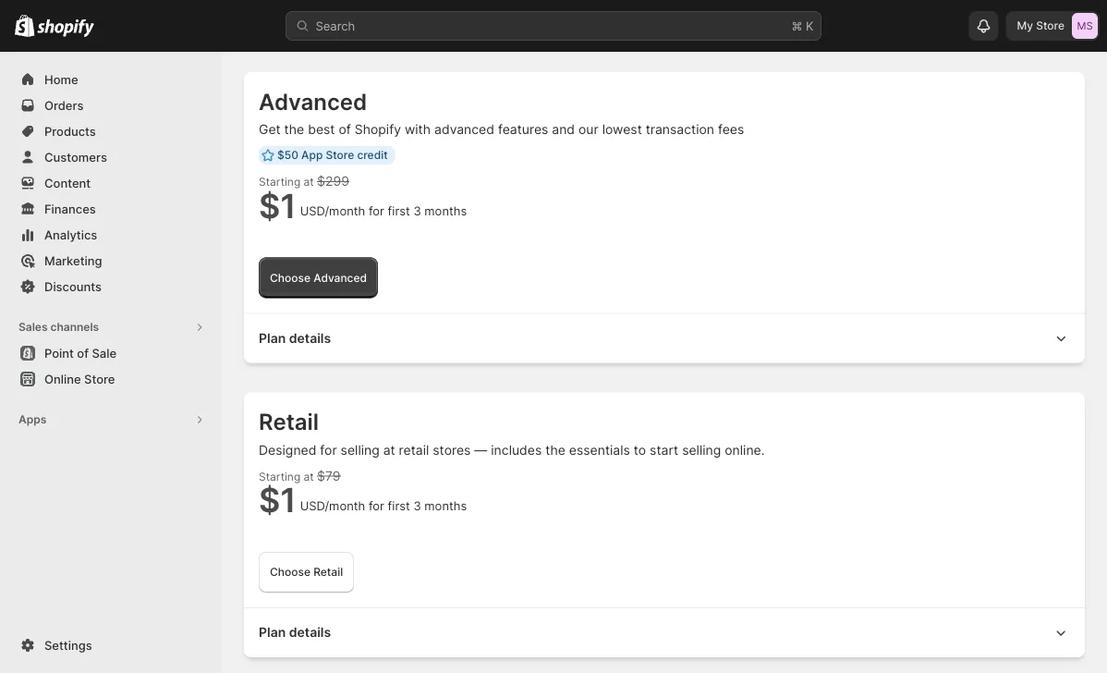 Task type: locate. For each thing, give the bounding box(es) containing it.
of left sale
[[77, 346, 89, 360]]

3 down retail
[[414, 499, 421, 513]]

my store
[[1017, 19, 1065, 32]]

channels
[[50, 320, 99, 334]]

usd/month
[[300, 204, 365, 219], [300, 499, 365, 513]]

first for $79
[[388, 499, 410, 513]]

advanced
[[435, 122, 495, 138]]

online
[[44, 372, 81, 386]]

$1 inside starting at $299 $1 usd/month for first 3 months
[[259, 186, 296, 226]]

advanced down starting at $299 $1 usd/month for first 3 months
[[314, 271, 367, 285]]

point
[[44, 346, 74, 360]]

0 vertical spatial 3
[[414, 204, 421, 219]]

store down sale
[[84, 372, 115, 386]]

0 vertical spatial plan details button
[[244, 313, 1085, 363]]

advanced up best
[[259, 88, 367, 116]]

1 $1 from the top
[[259, 186, 296, 226]]

plan down choose advanced link
[[259, 331, 286, 346]]

$1 for $299
[[259, 186, 296, 226]]

plan details down "choose retail" link
[[259, 625, 331, 641]]

1 vertical spatial store
[[326, 149, 354, 162]]

at left $79 on the left
[[304, 470, 314, 484]]

0 vertical spatial details
[[289, 331, 331, 346]]

months inside starting at $79 $1 usd/month for first 3 months
[[425, 499, 467, 513]]

0 vertical spatial usd/month
[[300, 204, 365, 219]]

details down choose advanced link
[[289, 331, 331, 346]]

$1 for $79
[[259, 480, 296, 520]]

the
[[284, 122, 304, 138], [546, 442, 566, 458]]

1 vertical spatial plan details button
[[244, 608, 1085, 658]]

1 starting from the top
[[259, 176, 301, 189]]

$299
[[317, 174, 349, 190]]

2 starting from the top
[[259, 470, 301, 484]]

sales channels button
[[11, 314, 211, 340]]

1 months from the top
[[425, 204, 467, 219]]

⌘ k
[[792, 18, 814, 33]]

1 usd/month from the top
[[300, 204, 365, 219]]

starting inside starting at $299 $1 usd/month for first 3 months
[[259, 176, 301, 189]]

details down "choose retail" link
[[289, 625, 331, 641]]

0 vertical spatial $1
[[259, 186, 296, 226]]

content link
[[11, 170, 211, 196]]

1 vertical spatial plan details
[[259, 625, 331, 641]]

1 vertical spatial details
[[289, 625, 331, 641]]

1 horizontal spatial shopify image
[[37, 19, 95, 37]]

months inside starting at $299 $1 usd/month for first 3 months
[[425, 204, 467, 219]]

retail down starting at $79 $1 usd/month for first 3 months
[[314, 566, 343, 579]]

stores
[[433, 442, 471, 458]]

2 months from the top
[[425, 499, 467, 513]]

store up $299
[[326, 149, 354, 162]]

the right includes
[[546, 442, 566, 458]]

0 vertical spatial advanced
[[259, 88, 367, 116]]

1 plan from the top
[[259, 331, 286, 346]]

of
[[339, 122, 351, 138], [77, 346, 89, 360]]

at inside starting at $299 $1 usd/month for first 3 months
[[304, 176, 314, 189]]

apps
[[18, 413, 46, 426]]

plan details down choose advanced link
[[259, 331, 331, 346]]

1 vertical spatial $1
[[259, 480, 296, 520]]

0 vertical spatial retail
[[259, 409, 319, 436]]

plan
[[259, 331, 286, 346], [259, 625, 286, 641]]

1 vertical spatial starting
[[259, 470, 301, 484]]

$79
[[317, 468, 341, 484]]

selling
[[341, 442, 380, 458], [682, 442, 721, 458]]

2 selling from the left
[[682, 442, 721, 458]]

months
[[425, 204, 467, 219], [425, 499, 467, 513]]

1 plan details from the top
[[259, 331, 331, 346]]

1 vertical spatial for
[[320, 442, 337, 458]]

the right get at the top left
[[284, 122, 304, 138]]

plan down "choose retail" link
[[259, 625, 286, 641]]

0 horizontal spatial of
[[77, 346, 89, 360]]

1 vertical spatial choose
[[270, 566, 311, 579]]

usd/month down $299
[[300, 204, 365, 219]]

3 inside starting at $299 $1 usd/month for first 3 months
[[414, 204, 421, 219]]

0 vertical spatial at
[[304, 176, 314, 189]]

0 vertical spatial plan details
[[259, 331, 331, 346]]

months for $299
[[425, 204, 467, 219]]

$1 down $50
[[259, 186, 296, 226]]

first down retail
[[388, 499, 410, 513]]

0 vertical spatial choose
[[270, 271, 311, 285]]

1 vertical spatial at
[[383, 442, 395, 458]]

first down the credit
[[388, 204, 410, 219]]

plan details
[[259, 331, 331, 346], [259, 625, 331, 641]]

1 vertical spatial the
[[546, 442, 566, 458]]

1 vertical spatial usd/month
[[300, 499, 365, 513]]

0 vertical spatial months
[[425, 204, 467, 219]]

credit
[[357, 149, 388, 162]]

shopify
[[355, 122, 401, 138]]

1 horizontal spatial the
[[546, 442, 566, 458]]

0 vertical spatial for
[[369, 204, 385, 219]]

retail up designed
[[259, 409, 319, 436]]

3 for $299
[[414, 204, 421, 219]]

at inside retail designed for selling at retail stores — includes the essentials to start selling online.
[[383, 442, 395, 458]]

$1
[[259, 186, 296, 226], [259, 480, 296, 520]]

3 for $79
[[414, 499, 421, 513]]

1 details from the top
[[289, 331, 331, 346]]

for for $79
[[369, 499, 385, 513]]

for inside starting at $79 $1 usd/month for first 3 months
[[369, 499, 385, 513]]

1 vertical spatial of
[[77, 346, 89, 360]]

store for online store
[[84, 372, 115, 386]]

0 vertical spatial starting
[[259, 176, 301, 189]]

$1 inside starting at $79 $1 usd/month for first 3 months
[[259, 480, 296, 520]]

for
[[369, 204, 385, 219], [320, 442, 337, 458], [369, 499, 385, 513]]

starting at $79 $1 usd/month for first 3 months
[[259, 468, 467, 520]]

marketing
[[44, 253, 102, 268]]

1 3 from the top
[[414, 204, 421, 219]]

store right my
[[1037, 19, 1065, 32]]

0 vertical spatial the
[[284, 122, 304, 138]]

choose
[[270, 271, 311, 285], [270, 566, 311, 579]]

2 vertical spatial at
[[304, 470, 314, 484]]

retail designed for selling at retail stores — includes the essentials to start selling online.
[[259, 409, 765, 458]]

1 vertical spatial plan
[[259, 625, 286, 641]]

details for retail
[[289, 625, 331, 641]]

1 vertical spatial advanced
[[314, 271, 367, 285]]

details
[[289, 331, 331, 346], [289, 625, 331, 641]]

0 horizontal spatial selling
[[341, 442, 380, 458]]

choose advanced
[[270, 271, 367, 285]]

$1 down designed
[[259, 480, 296, 520]]

advanced inside choose advanced link
[[314, 271, 367, 285]]

details for advanced
[[289, 331, 331, 346]]

2 plan from the top
[[259, 625, 286, 641]]

plan details button for retail
[[244, 608, 1085, 658]]

orders
[[44, 98, 84, 112]]

products
[[44, 124, 96, 138]]

my store image
[[1072, 13, 1098, 39]]

advanced
[[259, 88, 367, 116], [314, 271, 367, 285]]

choose for choose advanced
[[270, 271, 311, 285]]

online store link
[[11, 366, 211, 392]]

online.
[[725, 442, 765, 458]]

starting down $50
[[259, 176, 301, 189]]

0 vertical spatial plan
[[259, 331, 286, 346]]

months down the 'stores'
[[425, 499, 467, 513]]

first inside starting at $79 $1 usd/month for first 3 months
[[388, 499, 410, 513]]

search
[[316, 18, 355, 33]]

shopify image
[[15, 14, 34, 37], [37, 19, 95, 37]]

point of sale button
[[0, 340, 222, 366]]

2 $1 from the top
[[259, 480, 296, 520]]

2 vertical spatial for
[[369, 499, 385, 513]]

3
[[414, 204, 421, 219], [414, 499, 421, 513]]

online store button
[[0, 366, 222, 392]]

1 vertical spatial 3
[[414, 499, 421, 513]]

plan details button
[[244, 313, 1085, 363], [244, 608, 1085, 658]]

1 vertical spatial months
[[425, 499, 467, 513]]

plan for retail
[[259, 625, 286, 641]]

0 horizontal spatial store
[[84, 372, 115, 386]]

1 horizontal spatial selling
[[682, 442, 721, 458]]

0 horizontal spatial shopify image
[[15, 14, 34, 37]]

2 first from the top
[[388, 499, 410, 513]]

usd/month down $79 on the left
[[300, 499, 365, 513]]

at
[[304, 176, 314, 189], [383, 442, 395, 458], [304, 470, 314, 484]]

starting inside starting at $79 $1 usd/month for first 3 months
[[259, 470, 301, 484]]

1 plan details button from the top
[[244, 313, 1085, 363]]

2 usd/month from the top
[[300, 499, 365, 513]]

marketing link
[[11, 248, 211, 274]]

1 choose from the top
[[270, 271, 311, 285]]

2 plan details button from the top
[[244, 608, 1085, 658]]

1 first from the top
[[388, 204, 410, 219]]

2 plan details from the top
[[259, 625, 331, 641]]

store inside button
[[84, 372, 115, 386]]

usd/month inside starting at $79 $1 usd/month for first 3 months
[[300, 499, 365, 513]]

at left retail
[[383, 442, 395, 458]]

2 vertical spatial store
[[84, 372, 115, 386]]

plan for advanced
[[259, 331, 286, 346]]

0 vertical spatial of
[[339, 122, 351, 138]]

includes
[[491, 442, 542, 458]]

usd/month inside starting at $299 $1 usd/month for first 3 months
[[300, 204, 365, 219]]

1 horizontal spatial store
[[326, 149, 354, 162]]

store
[[1037, 19, 1065, 32], [326, 149, 354, 162], [84, 372, 115, 386]]

retail
[[259, 409, 319, 436], [314, 566, 343, 579]]

2 horizontal spatial store
[[1037, 19, 1065, 32]]

2 3 from the top
[[414, 499, 421, 513]]

1 horizontal spatial of
[[339, 122, 351, 138]]

of right best
[[339, 122, 351, 138]]

settings
[[44, 638, 92, 652]]

starting
[[259, 176, 301, 189], [259, 470, 301, 484]]

at inside starting at $79 $1 usd/month for first 3 months
[[304, 470, 314, 484]]

first
[[388, 204, 410, 219], [388, 499, 410, 513]]

$50 app store credit
[[277, 149, 388, 162]]

3 down with
[[414, 204, 421, 219]]

online store
[[44, 372, 115, 386]]

0 vertical spatial store
[[1037, 19, 1065, 32]]

—
[[475, 442, 488, 458]]

for inside retail designed for selling at retail stores — includes the essentials to start selling online.
[[320, 442, 337, 458]]

first inside starting at $299 $1 usd/month for first 3 months
[[388, 204, 410, 219]]

finances
[[44, 202, 96, 216]]

at left $299
[[304, 176, 314, 189]]

months down advanced
[[425, 204, 467, 219]]

1 vertical spatial first
[[388, 499, 410, 513]]

at for $299
[[304, 176, 314, 189]]

0 vertical spatial first
[[388, 204, 410, 219]]

selling right start
[[682, 442, 721, 458]]

2 details from the top
[[289, 625, 331, 641]]

plan details for retail
[[259, 625, 331, 641]]

essentials
[[569, 442, 630, 458]]

selling up $79 on the left
[[341, 442, 380, 458]]

starting down designed
[[259, 470, 301, 484]]

for inside starting at $299 $1 usd/month for first 3 months
[[369, 204, 385, 219]]

3 inside starting at $79 $1 usd/month for first 3 months
[[414, 499, 421, 513]]

2 choose from the top
[[270, 566, 311, 579]]



Task type: describe. For each thing, give the bounding box(es) containing it.
starting for $79
[[259, 470, 301, 484]]

analytics link
[[11, 222, 211, 248]]

starting for $299
[[259, 176, 301, 189]]

the inside retail designed for selling at retail stores — includes the essentials to start selling online.
[[546, 442, 566, 458]]

months for $79
[[425, 499, 467, 513]]

home
[[44, 72, 78, 86]]

products link
[[11, 118, 211, 144]]

customers
[[44, 150, 107, 164]]

apps button
[[11, 407, 211, 433]]

1 selling from the left
[[341, 442, 380, 458]]

for for $299
[[369, 204, 385, 219]]

retail inside retail designed for selling at retail stores — includes the essentials to start selling online.
[[259, 409, 319, 436]]

and
[[552, 122, 575, 138]]

starting at $299 $1 usd/month for first 3 months
[[259, 174, 467, 226]]

get
[[259, 122, 281, 138]]

first for $299
[[388, 204, 410, 219]]

app
[[301, 149, 323, 162]]

customers link
[[11, 144, 211, 170]]

sale
[[92, 346, 117, 360]]

orders link
[[11, 92, 211, 118]]

sales
[[18, 320, 48, 334]]

with
[[405, 122, 431, 138]]

transaction
[[646, 122, 715, 138]]

at for $79
[[304, 470, 314, 484]]

my
[[1017, 19, 1034, 32]]

finances link
[[11, 196, 211, 222]]

discounts link
[[11, 274, 211, 300]]

choose for choose retail
[[270, 566, 311, 579]]

of inside button
[[77, 346, 89, 360]]

designed
[[259, 442, 317, 458]]

plan details button for advanced
[[244, 313, 1085, 363]]

to
[[634, 442, 646, 458]]

0 horizontal spatial the
[[284, 122, 304, 138]]

point of sale
[[44, 346, 117, 360]]

$50
[[277, 149, 299, 162]]

start
[[650, 442, 679, 458]]

k
[[806, 18, 814, 33]]

content
[[44, 176, 91, 190]]

plan details for advanced
[[259, 331, 331, 346]]

analytics
[[44, 227, 97, 242]]

lowest
[[602, 122, 642, 138]]

get the best of shopify with advanced features and our lowest transaction fees
[[259, 122, 745, 138]]

sales channels
[[18, 320, 99, 334]]

home link
[[11, 67, 211, 92]]

usd/month for $79
[[300, 499, 365, 513]]

point of sale link
[[11, 340, 211, 366]]

choose retail link
[[259, 552, 354, 593]]

choose retail
[[270, 566, 343, 579]]

features
[[498, 122, 549, 138]]

settings link
[[11, 632, 211, 658]]

choose advanced link
[[259, 258, 378, 299]]

our
[[579, 122, 599, 138]]

⌘
[[792, 18, 803, 33]]

best
[[308, 122, 335, 138]]

usd/month for $299
[[300, 204, 365, 219]]

store for my store
[[1037, 19, 1065, 32]]

1 vertical spatial retail
[[314, 566, 343, 579]]

fees
[[718, 122, 745, 138]]

retail
[[399, 442, 429, 458]]

discounts
[[44, 279, 102, 294]]



Task type: vqa. For each thing, say whether or not it's contained in the screenshot.
list
no



